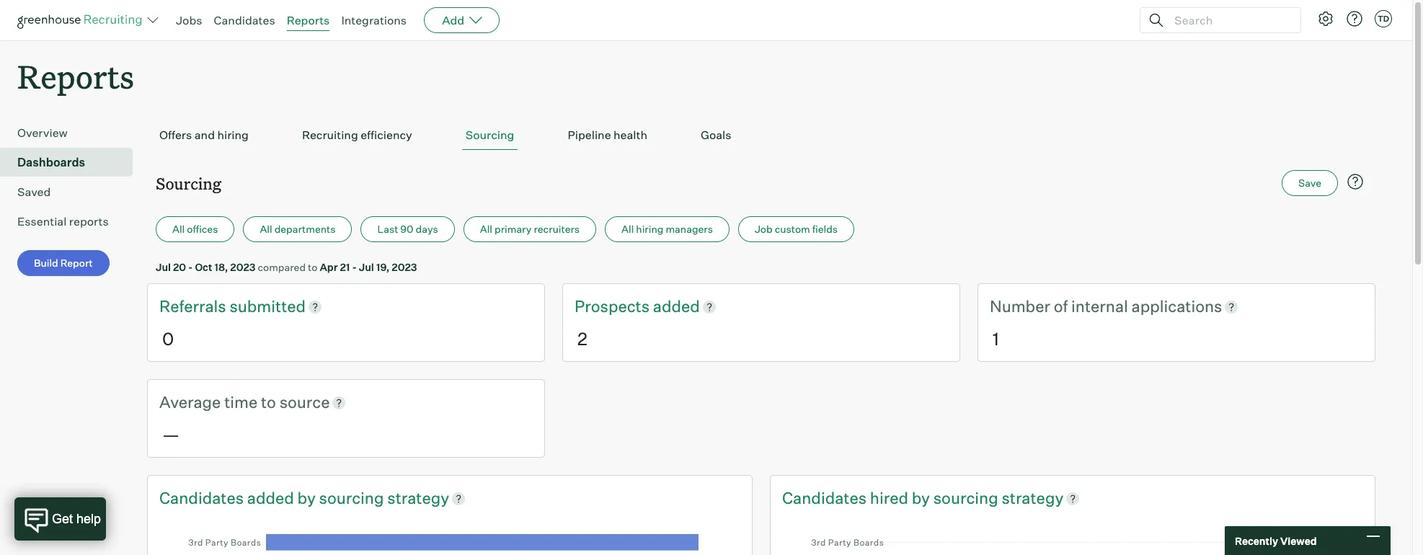 Task type: describe. For each thing, give the bounding box(es) containing it.
job
[[755, 223, 773, 235]]

of
[[1054, 296, 1068, 316]]

0 horizontal spatial to
[[261, 392, 276, 412]]

candidates for candidates added by sourcing
[[159, 488, 244, 507]]

average
[[159, 392, 221, 412]]

save button
[[1282, 170, 1338, 196]]

1 jul from the left
[[156, 261, 171, 273]]

average time to
[[159, 392, 279, 412]]

essential reports link
[[17, 213, 127, 230]]

21
[[340, 261, 350, 273]]

build report
[[34, 257, 93, 269]]

0
[[162, 328, 174, 350]]

offers and hiring
[[159, 128, 249, 142]]

fields
[[812, 223, 838, 235]]

source
[[279, 392, 330, 412]]

recently
[[1235, 535, 1278, 547]]

by for hired
[[912, 488, 930, 507]]

faq image
[[1347, 173, 1364, 190]]

build
[[34, 257, 58, 269]]

offers
[[159, 128, 192, 142]]

all hiring managers button
[[605, 216, 729, 242]]

all departments
[[260, 223, 336, 235]]

submitted
[[230, 296, 306, 316]]

candidates hired by sourcing
[[782, 488, 1002, 507]]

2 2023 from the left
[[392, 261, 417, 273]]

all departments button
[[243, 216, 352, 242]]

19,
[[376, 261, 390, 273]]

viewed
[[1280, 535, 1317, 547]]

0 horizontal spatial added
[[247, 488, 294, 507]]

all offices
[[172, 223, 218, 235]]

all for all offices
[[172, 223, 185, 235]]

1
[[993, 328, 999, 350]]

time
[[224, 392, 257, 412]]

1 2023 from the left
[[230, 261, 256, 273]]

recruiting efficiency
[[302, 128, 412, 142]]

job custom fields button
[[738, 216, 854, 242]]

referrals link
[[159, 296, 230, 318]]

reports
[[69, 214, 109, 229]]

—
[[162, 424, 180, 445]]

20
[[173, 261, 186, 273]]

offices
[[187, 223, 218, 235]]

all for all departments
[[260, 223, 272, 235]]

18,
[[214, 261, 228, 273]]

2
[[577, 328, 587, 350]]

managers
[[666, 223, 713, 235]]

xychart image for candidates hired by sourcing
[[802, 523, 1343, 555]]

departments
[[274, 223, 336, 235]]

sourcing button
[[462, 121, 518, 150]]

hiring inside button
[[217, 128, 249, 142]]

internal
[[1071, 296, 1128, 316]]

dashboards link
[[17, 154, 127, 171]]

by link for hired
[[912, 487, 933, 509]]

days
[[416, 223, 438, 235]]

by for added
[[297, 488, 316, 507]]

1 vertical spatial added link
[[247, 487, 297, 509]]

number of internal
[[990, 296, 1132, 316]]

hired link
[[870, 487, 912, 509]]

strategy for candidates added by sourcing
[[387, 488, 449, 507]]

pipeline
[[568, 128, 611, 142]]

1 horizontal spatial added
[[653, 296, 700, 316]]

applications
[[1132, 296, 1222, 316]]

candidates for candidates
[[214, 13, 275, 27]]

all primary recruiters button
[[463, 216, 596, 242]]

candidates for candidates hired by sourcing
[[782, 488, 867, 507]]

all offices button
[[156, 216, 235, 242]]

build report button
[[17, 250, 109, 276]]

td
[[1378, 14, 1389, 24]]

custom
[[775, 223, 810, 235]]

integrations
[[341, 13, 407, 27]]

save
[[1298, 177, 1321, 189]]

all for all hiring managers
[[621, 223, 634, 235]]

dashboards
[[17, 155, 85, 170]]

offers and hiring button
[[156, 121, 252, 150]]

goals button
[[697, 121, 735, 150]]

jobs
[[176, 13, 202, 27]]

2 jul from the left
[[359, 261, 374, 273]]

report
[[60, 257, 93, 269]]

compared
[[258, 261, 306, 273]]

1 - from the left
[[188, 261, 193, 273]]

tab list containing offers and hiring
[[156, 121, 1367, 150]]



Task type: locate. For each thing, give the bounding box(es) containing it.
1 horizontal spatial jul
[[359, 261, 374, 273]]

1 horizontal spatial strategy link
[[1002, 487, 1064, 509]]

1 by from the left
[[297, 488, 316, 507]]

configure image
[[1317, 10, 1334, 27]]

1 vertical spatial reports
[[17, 55, 134, 97]]

jul left 20 at the left
[[156, 261, 171, 273]]

sourcing link for candidates hired by sourcing
[[933, 487, 1002, 509]]

to
[[308, 261, 317, 273], [261, 392, 276, 412]]

strategy link for candidates added by sourcing
[[387, 487, 449, 509]]

0 horizontal spatial strategy
[[387, 488, 449, 507]]

apr
[[320, 261, 338, 273]]

reports
[[287, 13, 330, 27], [17, 55, 134, 97]]

2 xychart image from the left
[[802, 523, 1343, 555]]

1 strategy from the left
[[387, 488, 449, 507]]

sourcing link
[[319, 487, 387, 509], [933, 487, 1002, 509]]

sourcing
[[466, 128, 514, 142], [156, 172, 222, 194]]

0 vertical spatial reports
[[287, 13, 330, 27]]

add
[[442, 13, 464, 27]]

1 horizontal spatial sourcing
[[933, 488, 998, 507]]

pipeline health
[[568, 128, 647, 142]]

1 xychart image from the left
[[180, 523, 720, 555]]

2 all from the left
[[260, 223, 272, 235]]

0 horizontal spatial by link
[[297, 487, 319, 509]]

saved link
[[17, 183, 127, 201]]

all for all primary recruiters
[[480, 223, 492, 235]]

by link
[[297, 487, 319, 509], [912, 487, 933, 509]]

- right the 21
[[352, 261, 357, 273]]

1 horizontal spatial 2023
[[392, 261, 417, 273]]

saved
[[17, 185, 51, 199]]

submitted link
[[230, 296, 306, 318]]

- right 20 at the left
[[188, 261, 193, 273]]

goals
[[701, 128, 731, 142]]

2 strategy from the left
[[1002, 488, 1064, 507]]

jul 20 - oct 18, 2023 compared to apr 21 - jul 19, 2023
[[156, 261, 417, 273]]

1 horizontal spatial strategy
[[1002, 488, 1064, 507]]

reports left 'integrations' link on the left of page
[[287, 13, 330, 27]]

tab list
[[156, 121, 1367, 150]]

recently viewed
[[1235, 535, 1317, 547]]

reports down greenhouse recruiting image
[[17, 55, 134, 97]]

Search text field
[[1171, 10, 1288, 31]]

0 vertical spatial added
[[653, 296, 700, 316]]

prospects link
[[575, 296, 653, 318]]

2023 right 18,
[[230, 261, 256, 273]]

all left "offices"
[[172, 223, 185, 235]]

sourcing
[[319, 488, 384, 507], [933, 488, 998, 507]]

candidates link for candidates hired by sourcing
[[782, 487, 870, 509]]

number
[[990, 296, 1050, 316]]

to left the apr
[[308, 261, 317, 273]]

xychart image for candidates added by sourcing
[[180, 523, 720, 555]]

hiring left managers
[[636, 223, 663, 235]]

hiring inside "button"
[[636, 223, 663, 235]]

sourcing for candidates added by sourcing
[[319, 488, 384, 507]]

0 vertical spatial hiring
[[217, 128, 249, 142]]

by link for added
[[297, 487, 319, 509]]

2 sourcing from the left
[[933, 488, 998, 507]]

1 vertical spatial sourcing
[[156, 172, 222, 194]]

1 horizontal spatial sourcing link
[[933, 487, 1002, 509]]

health
[[614, 128, 647, 142]]

overview
[[17, 126, 68, 140]]

1 horizontal spatial hiring
[[636, 223, 663, 235]]

td button
[[1372, 7, 1395, 30]]

2023
[[230, 261, 256, 273], [392, 261, 417, 273]]

hired
[[870, 488, 908, 507]]

hiring right and
[[217, 128, 249, 142]]

1 all from the left
[[172, 223, 185, 235]]

0 horizontal spatial sourcing
[[319, 488, 384, 507]]

add button
[[424, 7, 500, 33]]

0 horizontal spatial hiring
[[217, 128, 249, 142]]

job custom fields
[[755, 223, 838, 235]]

4 all from the left
[[621, 223, 634, 235]]

candidates
[[214, 13, 275, 27], [159, 488, 244, 507], [782, 488, 867, 507]]

jul
[[156, 261, 171, 273], [359, 261, 374, 273]]

0 horizontal spatial reports
[[17, 55, 134, 97]]

candidates left hired
[[782, 488, 867, 507]]

all inside "button"
[[621, 223, 634, 235]]

candidates link
[[214, 13, 275, 27], [159, 487, 247, 509], [782, 487, 870, 509]]

pipeline health button
[[564, 121, 651, 150]]

integrations link
[[341, 13, 407, 27]]

0 horizontal spatial -
[[188, 261, 193, 273]]

1 horizontal spatial by link
[[912, 487, 933, 509]]

1 vertical spatial to
[[261, 392, 276, 412]]

all
[[172, 223, 185, 235], [260, 223, 272, 235], [480, 223, 492, 235], [621, 223, 634, 235]]

0 vertical spatial added link
[[653, 296, 700, 318]]

last
[[377, 223, 398, 235]]

all hiring managers
[[621, 223, 713, 235]]

recruiting
[[302, 128, 358, 142]]

jobs link
[[176, 13, 202, 27]]

0 horizontal spatial sourcing link
[[319, 487, 387, 509]]

overview link
[[17, 124, 127, 141]]

0 horizontal spatial 2023
[[230, 261, 256, 273]]

xychart image
[[180, 523, 720, 555], [802, 523, 1343, 555]]

0 horizontal spatial jul
[[156, 261, 171, 273]]

strategy link
[[387, 487, 449, 509], [1002, 487, 1064, 509]]

1 horizontal spatial reports
[[287, 13, 330, 27]]

essential
[[17, 214, 67, 229]]

0 horizontal spatial strategy link
[[387, 487, 449, 509]]

sourcing for candidates hired by sourcing
[[933, 488, 998, 507]]

1 by link from the left
[[297, 487, 319, 509]]

sourcing link for candidates added by sourcing
[[319, 487, 387, 509]]

primary
[[495, 223, 532, 235]]

90
[[400, 223, 413, 235]]

oct
[[195, 261, 212, 273]]

recruiting efficiency button
[[298, 121, 416, 150]]

candidates right jobs link
[[214, 13, 275, 27]]

1 vertical spatial added
[[247, 488, 294, 507]]

greenhouse recruiting image
[[17, 12, 147, 29]]

candidates link for candidates added by sourcing
[[159, 487, 247, 509]]

2 - from the left
[[352, 261, 357, 273]]

recruiters
[[534, 223, 580, 235]]

referrals
[[159, 296, 230, 316]]

2 by link from the left
[[912, 487, 933, 509]]

1 horizontal spatial added link
[[653, 296, 700, 318]]

strategy
[[387, 488, 449, 507], [1002, 488, 1064, 507]]

all primary recruiters
[[480, 223, 580, 235]]

td button
[[1375, 10, 1392, 27]]

1 vertical spatial hiring
[[636, 223, 663, 235]]

0 horizontal spatial xychart image
[[180, 523, 720, 555]]

1 sourcing from the left
[[319, 488, 384, 507]]

1 horizontal spatial to
[[308, 261, 317, 273]]

0 horizontal spatial added link
[[247, 487, 297, 509]]

and
[[194, 128, 215, 142]]

sourcing inside 'button'
[[466, 128, 514, 142]]

0 horizontal spatial by
[[297, 488, 316, 507]]

jul left 19,
[[359, 261, 374, 273]]

last 90 days button
[[361, 216, 455, 242]]

added link
[[653, 296, 700, 318], [247, 487, 297, 509]]

candidates down —
[[159, 488, 244, 507]]

added
[[653, 296, 700, 316], [247, 488, 294, 507]]

0 vertical spatial to
[[308, 261, 317, 273]]

by
[[297, 488, 316, 507], [912, 488, 930, 507]]

all left primary
[[480, 223, 492, 235]]

1 strategy link from the left
[[387, 487, 449, 509]]

0 horizontal spatial sourcing
[[156, 172, 222, 194]]

3 all from the left
[[480, 223, 492, 235]]

1 horizontal spatial sourcing
[[466, 128, 514, 142]]

0 vertical spatial sourcing
[[466, 128, 514, 142]]

2023 right 19,
[[392, 261, 417, 273]]

2 by from the left
[[912, 488, 930, 507]]

2 strategy link from the left
[[1002, 487, 1064, 509]]

last 90 days
[[377, 223, 438, 235]]

1 sourcing link from the left
[[319, 487, 387, 509]]

1 horizontal spatial by
[[912, 488, 930, 507]]

to right time
[[261, 392, 276, 412]]

2 sourcing link from the left
[[933, 487, 1002, 509]]

efficiency
[[361, 128, 412, 142]]

1 horizontal spatial xychart image
[[802, 523, 1343, 555]]

all left departments at the top left
[[260, 223, 272, 235]]

strategy for candidates hired by sourcing
[[1002, 488, 1064, 507]]

essential reports
[[17, 214, 109, 229]]

all left managers
[[621, 223, 634, 235]]

1 horizontal spatial -
[[352, 261, 357, 273]]

prospects
[[575, 296, 653, 316]]

reports link
[[287, 13, 330, 27]]

strategy link for candidates hired by sourcing
[[1002, 487, 1064, 509]]

candidates added by sourcing
[[159, 488, 387, 507]]



Task type: vqa. For each thing, say whether or not it's contained in the screenshot.
"No prospect applications found"
no



